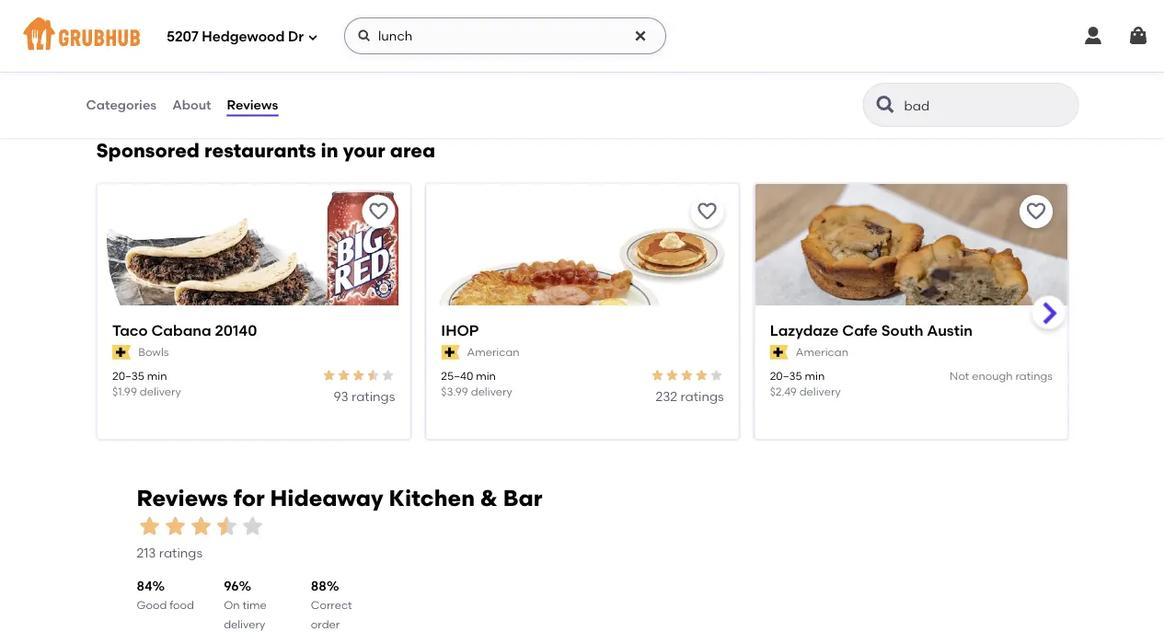 Task type: describe. For each thing, give the bounding box(es) containing it.
delivery inside 96 on time delivery
[[224, 617, 265, 631]]

delivery for ihop
[[471, 385, 512, 398]]

about button
[[171, 72, 212, 138]]

on
[[224, 599, 240, 612]]

93
[[333, 388, 348, 404]]

time
[[243, 599, 267, 612]]

96 on time delivery
[[224, 578, 267, 631]]

84
[[137, 578, 152, 594]]

taco cabana 20140
[[112, 321, 257, 339]]

main navigation navigation
[[0, 0, 1164, 72]]

cafe
[[842, 321, 878, 339]]

ratings for 93 ratings
[[351, 388, 395, 404]]

save this restaurant image
[[367, 200, 389, 222]]

ratings right the enough
[[1015, 369, 1053, 382]]

categories
[[86, 97, 157, 113]]

ratings for 213 ratings
[[159, 546, 203, 561]]

min for taco cabana 20140
[[147, 369, 167, 382]]

for
[[233, 485, 265, 512]]

20–35 min $1.99 delivery
[[112, 369, 181, 398]]

ihop link
[[441, 320, 724, 341]]

213
[[137, 546, 156, 561]]

lazydaze
[[770, 321, 838, 339]]

&
[[480, 485, 498, 512]]

subscription pass image for lazydaze cafe south austin
[[770, 345, 788, 360]]

hedgewood
[[202, 29, 285, 45]]

cabana
[[151, 321, 211, 339]]

5207
[[167, 29, 199, 45]]

93 ratings
[[333, 388, 395, 404]]

save this restaurant image for ihop
[[696, 200, 718, 222]]

hideaway
[[270, 485, 384, 512]]

american for lazydaze cafe south austin
[[796, 345, 848, 359]]

delivery for lazydaze cafe south austin
[[799, 385, 841, 398]]

reviews for reviews
[[227, 97, 278, 113]]

american for ihop
[[467, 345, 519, 359]]

not enough ratings
[[950, 369, 1053, 382]]

good
[[137, 599, 167, 612]]

enough
[[972, 369, 1013, 382]]

bar
[[503, 485, 543, 512]]

correct
[[311, 599, 352, 612]]

save this restaurant image for lazydaze cafe south austin
[[1025, 200, 1047, 222]]

bowls
[[138, 345, 168, 359]]

taco cabana 20140 link
[[112, 320, 395, 341]]

in
[[321, 139, 338, 162]]

ratings for 232 ratings
[[680, 388, 724, 404]]

$2.49
[[770, 385, 797, 398]]

min for ihop
[[476, 369, 496, 382]]

not
[[950, 369, 969, 382]]

lazydaze cafe south austin logo image
[[755, 184, 1067, 338]]

reviews button
[[226, 72, 279, 138]]

Search Hideaway Kitchen & Bar search field
[[903, 97, 1043, 114]]

dr
[[288, 29, 304, 45]]

ihop logo image
[[426, 184, 738, 338]]

save this restaurant button for south
[[1019, 195, 1053, 228]]

your
[[343, 139, 385, 162]]

order
[[311, 617, 340, 631]]



Task type: locate. For each thing, give the bounding box(es) containing it.
20–35 inside 20–35 min $2.49 delivery
[[770, 369, 802, 382]]

88 correct order
[[311, 578, 352, 631]]

Search for food, convenience, alcohol... search field
[[344, 17, 666, 54]]

delivery right $3.99
[[471, 385, 512, 398]]

min inside 20–35 min $1.99 delivery
[[147, 369, 167, 382]]

save this restaurant button
[[362, 195, 395, 228], [691, 195, 724, 228], [1019, 195, 1053, 228]]

1 horizontal spatial svg image
[[1083, 25, 1105, 47]]

min
[[147, 369, 167, 382], [476, 369, 496, 382], [805, 369, 825, 382]]

2 horizontal spatial svg image
[[1128, 25, 1150, 47]]

2 save this restaurant button from the left
[[691, 195, 724, 228]]

1 horizontal spatial save this restaurant image
[[1025, 200, 1047, 222]]

reviews inside button
[[227, 97, 278, 113]]

min for lazydaze cafe south austin
[[805, 369, 825, 382]]

american
[[467, 345, 519, 359], [796, 345, 848, 359]]

kitchen
[[389, 485, 475, 512]]

232 ratings
[[655, 388, 724, 404]]

2 subscription pass image from the left
[[770, 345, 788, 360]]

0 horizontal spatial save this restaurant image
[[696, 200, 718, 222]]

ratings right the 93
[[351, 388, 395, 404]]

austin
[[927, 321, 973, 339]]

1 save this restaurant button from the left
[[362, 195, 395, 228]]

2 horizontal spatial min
[[805, 369, 825, 382]]

delivery inside "25–40 min $3.99 delivery"
[[471, 385, 512, 398]]

delivery right $1.99
[[139, 385, 181, 398]]

20–35 for lazydaze
[[770, 369, 802, 382]]

1 save this restaurant image from the left
[[696, 200, 718, 222]]

1 horizontal spatial 20–35
[[770, 369, 802, 382]]

search icon image
[[875, 94, 897, 116]]

min inside "25–40 min $3.99 delivery"
[[476, 369, 496, 382]]

3 save this restaurant button from the left
[[1019, 195, 1053, 228]]

0 horizontal spatial american
[[467, 345, 519, 359]]

2 min from the left
[[476, 369, 496, 382]]

area
[[390, 139, 435, 162]]

min right 25–40
[[476, 369, 496, 382]]

min inside 20–35 min $2.49 delivery
[[805, 369, 825, 382]]

20–35
[[112, 369, 144, 382], [770, 369, 802, 382]]

1 horizontal spatial min
[[476, 369, 496, 382]]

delivery right $2.49
[[799, 385, 841, 398]]

reviews up restaurants on the top
[[227, 97, 278, 113]]

1 vertical spatial reviews
[[137, 485, 228, 512]]

delivery down time
[[224, 617, 265, 631]]

2 20–35 from the left
[[770, 369, 802, 382]]

3 min from the left
[[805, 369, 825, 382]]

1 american from the left
[[467, 345, 519, 359]]

1 horizontal spatial american
[[796, 345, 848, 359]]

sponsored restaurants in your area
[[96, 139, 435, 162]]

sponsored
[[96, 139, 200, 162]]

ratings
[[1015, 369, 1053, 382], [351, 388, 395, 404], [680, 388, 724, 404], [159, 546, 203, 561]]

1 horizontal spatial subscription pass image
[[770, 345, 788, 360]]

south
[[881, 321, 923, 339]]

0 horizontal spatial svg image
[[357, 29, 372, 43]]

delivery inside 20–35 min $2.49 delivery
[[799, 385, 841, 398]]

min down the lazydaze
[[805, 369, 825, 382]]

1 horizontal spatial save this restaurant button
[[691, 195, 724, 228]]

ratings right 232
[[680, 388, 724, 404]]

84 good food
[[137, 578, 194, 612]]

0 horizontal spatial subscription pass image
[[441, 345, 459, 360]]

taco cabana 20140 logo image
[[97, 184, 409, 338]]

lazydaze cafe south austin
[[770, 321, 973, 339]]

25–40
[[441, 369, 473, 382]]

232
[[655, 388, 677, 404]]

subscription pass image for ihop
[[441, 345, 459, 360]]

svg image
[[1083, 25, 1105, 47], [1128, 25, 1150, 47], [357, 29, 372, 43]]

about
[[172, 97, 211, 113]]

reviews for reviews for hideaway kitchen & bar
[[137, 485, 228, 512]]

min down 'bowls'
[[147, 369, 167, 382]]

25–40 min $3.99 delivery
[[441, 369, 512, 398]]

2 save this restaurant image from the left
[[1025, 200, 1047, 222]]

ihop
[[441, 321, 479, 339]]

5207 hedgewood dr
[[167, 29, 304, 45]]

20–35 up $1.99
[[112, 369, 144, 382]]

0 vertical spatial reviews
[[227, 97, 278, 113]]

20–35 inside 20–35 min $1.99 delivery
[[112, 369, 144, 382]]

$1.99
[[112, 385, 137, 398]]

star icon image
[[321, 368, 336, 382], [336, 368, 351, 382], [351, 368, 365, 382], [365, 368, 380, 382], [365, 368, 380, 382], [380, 368, 395, 382], [650, 368, 665, 382], [665, 368, 679, 382], [679, 368, 694, 382], [694, 368, 709, 382], [709, 368, 724, 382], [137, 513, 162, 539], [162, 513, 188, 539], [188, 513, 214, 539], [214, 513, 240, 539], [214, 513, 240, 539], [240, 513, 266, 539]]

1 min from the left
[[147, 369, 167, 382]]

96
[[224, 578, 239, 594]]

reviews for hideaway kitchen & bar
[[137, 485, 543, 512]]

reviews
[[227, 97, 278, 113], [137, 485, 228, 512]]

2 horizontal spatial save this restaurant button
[[1019, 195, 1053, 228]]

food
[[170, 599, 194, 612]]

save this restaurant button for 20140
[[362, 195, 395, 228]]

20–35 for taco
[[112, 369, 144, 382]]

$3.99
[[441, 385, 468, 398]]

213 ratings
[[137, 546, 203, 561]]

1 horizontal spatial svg image
[[633, 29, 648, 43]]

subscription pass image
[[441, 345, 459, 360], [770, 345, 788, 360]]

20–35 min $2.49 delivery
[[770, 369, 841, 398]]

save this restaurant image
[[696, 200, 718, 222], [1025, 200, 1047, 222]]

20–35 up $2.49
[[770, 369, 802, 382]]

reviews up 213 ratings
[[137, 485, 228, 512]]

subscription pass image
[[112, 345, 130, 360]]

2 american from the left
[[796, 345, 848, 359]]

categories button
[[85, 72, 158, 138]]

0 horizontal spatial save this restaurant button
[[362, 195, 395, 228]]

restaurants
[[204, 139, 316, 162]]

subscription pass image down the lazydaze
[[770, 345, 788, 360]]

lazydaze cafe south austin link
[[770, 320, 1053, 341]]

delivery inside 20–35 min $1.99 delivery
[[139, 385, 181, 398]]

svg image
[[633, 29, 648, 43], [307, 32, 319, 43]]

delivery for taco cabana 20140
[[139, 385, 181, 398]]

american down the lazydaze
[[796, 345, 848, 359]]

88
[[311, 578, 327, 594]]

delivery
[[139, 385, 181, 398], [471, 385, 512, 398], [799, 385, 841, 398], [224, 617, 265, 631]]

1 20–35 from the left
[[112, 369, 144, 382]]

0 horizontal spatial 20–35
[[112, 369, 144, 382]]

american up "25–40 min $3.99 delivery"
[[467, 345, 519, 359]]

0 horizontal spatial svg image
[[307, 32, 319, 43]]

ratings right "213"
[[159, 546, 203, 561]]

taco
[[112, 321, 147, 339]]

subscription pass image up 25–40
[[441, 345, 459, 360]]

20140
[[215, 321, 257, 339]]

0 horizontal spatial min
[[147, 369, 167, 382]]

1 subscription pass image from the left
[[441, 345, 459, 360]]



Task type: vqa. For each thing, say whether or not it's contained in the screenshot.
Good
yes



